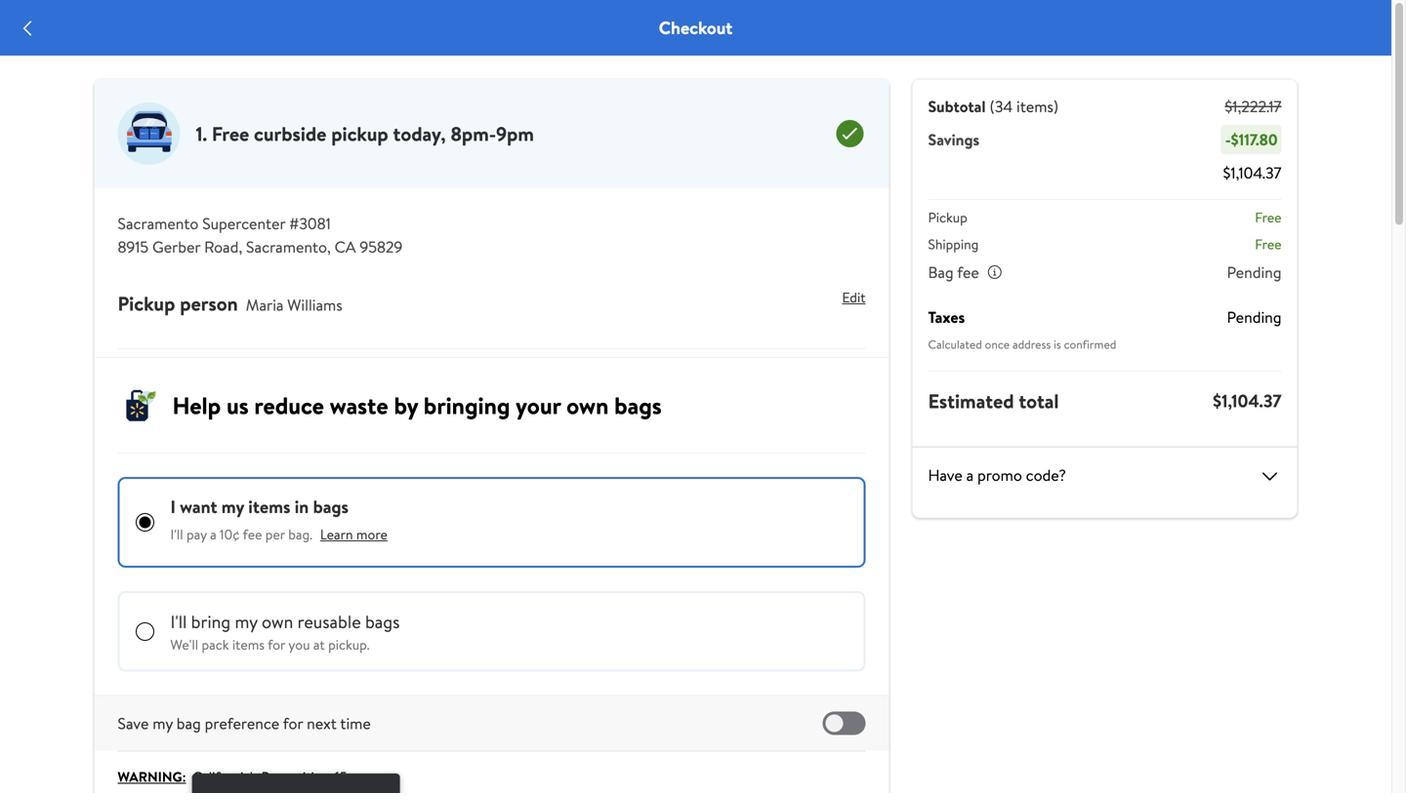 Task type: describe. For each thing, give the bounding box(es) containing it.
have a promo code?
[[928, 465, 1066, 486]]

once
[[985, 336, 1010, 353]]

for inside i'll bring my own reusable bags we'll pack items for you at pickup.
[[268, 636, 285, 655]]

more
[[356, 525, 388, 544]]

gerber
[[152, 236, 200, 258]]

1.
[[196, 120, 207, 147]]

have a promo code? image
[[1258, 465, 1282, 489]]

taxes
[[928, 307, 965, 328]]

you
[[289, 636, 310, 655]]

curbside
[[254, 120, 327, 147]]

have
[[928, 465, 963, 486]]

items inside i want my items in bags i'll pay a 10¢ fee per bag. learn more
[[248, 495, 290, 520]]

supercenter
[[202, 213, 285, 234]]

warning: california's proposition 65
[[118, 768, 348, 787]]

65
[[332, 768, 348, 787]]

ca
[[335, 236, 356, 258]]

help
[[172, 390, 221, 422]]

free for pickup
[[1255, 208, 1282, 227]]

pickup.
[[328, 636, 370, 655]]

items inside i'll bring my own reusable bags we'll pack items for you at pickup.
[[232, 636, 265, 655]]

is
[[1054, 336, 1061, 353]]

bags for i want my items in bags
[[313, 495, 349, 520]]

a inside i want my items in bags i'll pay a 10¢ fee per bag. learn more
[[210, 525, 216, 544]]

help us reduce waste by bringing your own bags
[[172, 390, 662, 422]]

person
[[180, 290, 238, 317]]

calculated
[[928, 336, 982, 353]]

sacramento,
[[246, 236, 331, 258]]

2 pending from the top
[[1227, 307, 1282, 328]]

california's
[[193, 768, 258, 787]]

promo
[[978, 465, 1022, 486]]

bag
[[928, 262, 954, 283]]

total
[[1019, 388, 1059, 415]]

shipping
[[928, 235, 979, 254]]

maria
[[246, 294, 284, 316]]

own inside i'll bring my own reusable bags we'll pack items for you at pickup.
[[262, 610, 293, 635]]

0 vertical spatial $1,104.37
[[1223, 162, 1282, 184]]

pay
[[186, 525, 207, 544]]

2 vertical spatial my
[[153, 713, 173, 735]]

(34
[[990, 96, 1013, 117]]

bag.
[[288, 525, 312, 544]]

bringing
[[424, 390, 510, 422]]

estimated total
[[928, 388, 1059, 415]]

0 vertical spatial free
[[212, 120, 249, 147]]

subtotal
[[928, 96, 986, 117]]

edit button
[[842, 282, 866, 313]]

my for want
[[221, 495, 244, 520]]

warning: button
[[118, 768, 186, 787]]

i'll inside i'll bring my own reusable bags we'll pack items for you at pickup.
[[170, 610, 187, 635]]

we'll
[[170, 636, 198, 655]]

-
[[1225, 129, 1231, 150]]

bag
[[177, 713, 201, 735]]

waste
[[330, 390, 388, 422]]

calculated once address is confirmed
[[928, 336, 1117, 353]]

learn more about bag fee image
[[987, 265, 1003, 280]]

back image
[[16, 16, 39, 40]]

fee inside i want my items in bags i'll pay a 10¢ fee per bag. learn more
[[243, 525, 262, 544]]

sacramento supercenter #3081 8915 gerber road, sacramento, ca 95829
[[118, 213, 403, 258]]

pickup for pickup person maria williams
[[118, 290, 175, 317]]

save
[[118, 713, 149, 735]]

pack
[[202, 636, 229, 655]]

none radio inside option group
[[135, 513, 155, 533]]

by
[[394, 390, 418, 422]]

store pickup image
[[118, 103, 180, 165]]

bag fee
[[928, 262, 979, 283]]

1 vertical spatial $1,104.37
[[1213, 389, 1282, 414]]

8pm-
[[451, 120, 496, 147]]



Task type: vqa. For each thing, say whether or not it's contained in the screenshot.
bags related to I want my items in bags
yes



Task type: locate. For each thing, give the bounding box(es) containing it.
-$117.80
[[1225, 129, 1278, 150]]

learn
[[320, 525, 353, 544]]

1 horizontal spatial bags
[[365, 610, 400, 635]]

0 horizontal spatial fee
[[243, 525, 262, 544]]

None radio
[[135, 513, 155, 533]]

0 vertical spatial items
[[248, 495, 290, 520]]

a right "have"
[[966, 465, 974, 486]]

10¢
[[220, 525, 240, 544]]

i'll left pay at the bottom of page
[[170, 525, 183, 544]]

1 i'll from the top
[[170, 525, 183, 544]]

option group
[[118, 453, 866, 672]]

$1,104.37
[[1223, 162, 1282, 184], [1213, 389, 1282, 414]]

my for bring
[[235, 610, 258, 635]]

warning:
[[118, 768, 186, 787]]

save my bag preference for next time
[[118, 713, 371, 735]]

pickup for pickup
[[928, 208, 968, 227]]

pickup person maria williams
[[118, 290, 343, 317]]

1 vertical spatial a
[[210, 525, 216, 544]]

i'll up we'll
[[170, 610, 187, 635]]

at
[[313, 636, 325, 655]]

0 vertical spatial bags
[[614, 390, 662, 422]]

8915
[[118, 236, 149, 258]]

items up per
[[248, 495, 290, 520]]

my inside i'll bring my own reusable bags we'll pack items for you at pickup.
[[235, 610, 258, 635]]

bring
[[191, 610, 231, 635]]

us
[[227, 390, 249, 422]]

fee left the learn more about bag fee image
[[957, 262, 979, 283]]

estimated
[[928, 388, 1014, 415]]

0 horizontal spatial own
[[262, 610, 293, 635]]

own up you
[[262, 610, 293, 635]]

a
[[966, 465, 974, 486], [210, 525, 216, 544]]

free
[[212, 120, 249, 147], [1255, 208, 1282, 227], [1255, 235, 1282, 254]]

fee
[[957, 262, 979, 283], [243, 525, 262, 544]]

proposition
[[261, 768, 329, 787]]

items
[[248, 495, 290, 520], [232, 636, 265, 655]]

my inside i want my items in bags i'll pay a 10¢ fee per bag. learn more
[[221, 495, 244, 520]]

my right bring
[[235, 610, 258, 635]]

sacramento
[[118, 213, 199, 234]]

pickup down 8915
[[118, 290, 175, 317]]

preference
[[205, 713, 279, 735]]

1 vertical spatial pickup
[[118, 290, 175, 317]]

0 horizontal spatial bags
[[313, 495, 349, 520]]

1 vertical spatial own
[[262, 610, 293, 635]]

want
[[180, 495, 217, 520]]

items right the pack
[[232, 636, 265, 655]]

i'll inside i want my items in bags i'll pay a 10¢ fee per bag. learn more
[[170, 525, 183, 544]]

1 vertical spatial free
[[1255, 208, 1282, 227]]

bags inside i want my items in bags i'll pay a 10¢ fee per bag. learn more
[[313, 495, 349, 520]]

today,
[[393, 120, 446, 147]]

a left 10¢
[[210, 525, 216, 544]]

2 i'll from the top
[[170, 610, 187, 635]]

my
[[221, 495, 244, 520], [235, 610, 258, 635], [153, 713, 173, 735]]

bags for i'll bring my own reusable bags
[[365, 610, 400, 635]]

own
[[567, 390, 609, 422], [262, 610, 293, 635]]

option group containing i want my items in bags
[[118, 453, 866, 672]]

2 vertical spatial bags
[[365, 610, 400, 635]]

road,
[[204, 236, 242, 258]]

0 vertical spatial for
[[268, 636, 285, 655]]

bags inside i'll bring my own reusable bags we'll pack items for you at pickup.
[[365, 610, 400, 635]]

i
[[170, 495, 176, 520]]

#3081
[[289, 213, 331, 234]]

9pm
[[496, 120, 534, 147]]

learn more button
[[305, 520, 403, 551]]

0 vertical spatial own
[[567, 390, 609, 422]]

i'll bring my own reusable bags we'll pack items for you at pickup.
[[170, 610, 400, 655]]

fee right 10¢
[[243, 525, 262, 544]]

for left you
[[268, 636, 285, 655]]

0 vertical spatial fee
[[957, 262, 979, 283]]

0 vertical spatial pickup
[[928, 208, 968, 227]]

subtotal (34 items)
[[928, 96, 1059, 117]]

pickup up shipping
[[928, 208, 968, 227]]

code?
[[1026, 465, 1066, 486]]

williams
[[287, 294, 343, 316]]

0 vertical spatial i'll
[[170, 525, 183, 544]]

1 vertical spatial my
[[235, 610, 258, 635]]

pickup
[[331, 120, 388, 147]]

my up 10¢
[[221, 495, 244, 520]]

1 vertical spatial bags
[[313, 495, 349, 520]]

per
[[265, 525, 285, 544]]

my left bag
[[153, 713, 173, 735]]

in
[[295, 495, 309, 520]]

$1,222.17
[[1225, 96, 1282, 117]]

95829
[[360, 236, 403, 258]]

$1,104.37 down -$117.80
[[1223, 162, 1282, 184]]

your
[[516, 390, 561, 422]]

1 vertical spatial items
[[232, 636, 265, 655]]

$117.80
[[1231, 129, 1278, 150]]

1. free curbside pickup today, 8pm-9pm
[[196, 120, 534, 147]]

for
[[268, 636, 285, 655], [283, 713, 303, 735]]

confirmed
[[1064, 336, 1117, 353]]

0 horizontal spatial pickup
[[118, 290, 175, 317]]

1 vertical spatial for
[[283, 713, 303, 735]]

time
[[340, 713, 371, 735]]

i want my items in bags i'll pay a 10¢ fee per bag. learn more
[[170, 495, 388, 544]]

pending
[[1227, 262, 1282, 283], [1227, 307, 1282, 328]]

grocery bag image
[[118, 382, 172, 430]]

2 horizontal spatial bags
[[614, 390, 662, 422]]

reduce
[[254, 390, 324, 422]]

0 vertical spatial pending
[[1227, 262, 1282, 283]]

0 horizontal spatial a
[[210, 525, 216, 544]]

0 vertical spatial my
[[221, 495, 244, 520]]

for left next
[[283, 713, 303, 735]]

2 vertical spatial free
[[1255, 235, 1282, 254]]

none radio inside option group
[[135, 622, 155, 642]]

savings
[[928, 129, 980, 150]]

checkout
[[659, 16, 733, 40]]

1 vertical spatial fee
[[243, 525, 262, 544]]

1 vertical spatial i'll
[[170, 610, 187, 635]]

reusable
[[298, 610, 361, 635]]

edit
[[842, 288, 866, 307]]

bags
[[614, 390, 662, 422], [313, 495, 349, 520], [365, 610, 400, 635]]

1 horizontal spatial own
[[567, 390, 609, 422]]

1 horizontal spatial a
[[966, 465, 974, 486]]

pickup
[[928, 208, 968, 227], [118, 290, 175, 317]]

own right your
[[567, 390, 609, 422]]

items)
[[1017, 96, 1059, 117]]

1 pending from the top
[[1227, 262, 1282, 283]]

i'll
[[170, 525, 183, 544], [170, 610, 187, 635]]

next
[[307, 713, 337, 735]]

0 vertical spatial a
[[966, 465, 974, 486]]

None radio
[[135, 622, 155, 642]]

1 vertical spatial pending
[[1227, 307, 1282, 328]]

address
[[1013, 336, 1051, 353]]

$1,104.37 up have a promo code? icon
[[1213, 389, 1282, 414]]

1 horizontal spatial fee
[[957, 262, 979, 283]]

free for shipping
[[1255, 235, 1282, 254]]

1 horizontal spatial pickup
[[928, 208, 968, 227]]



